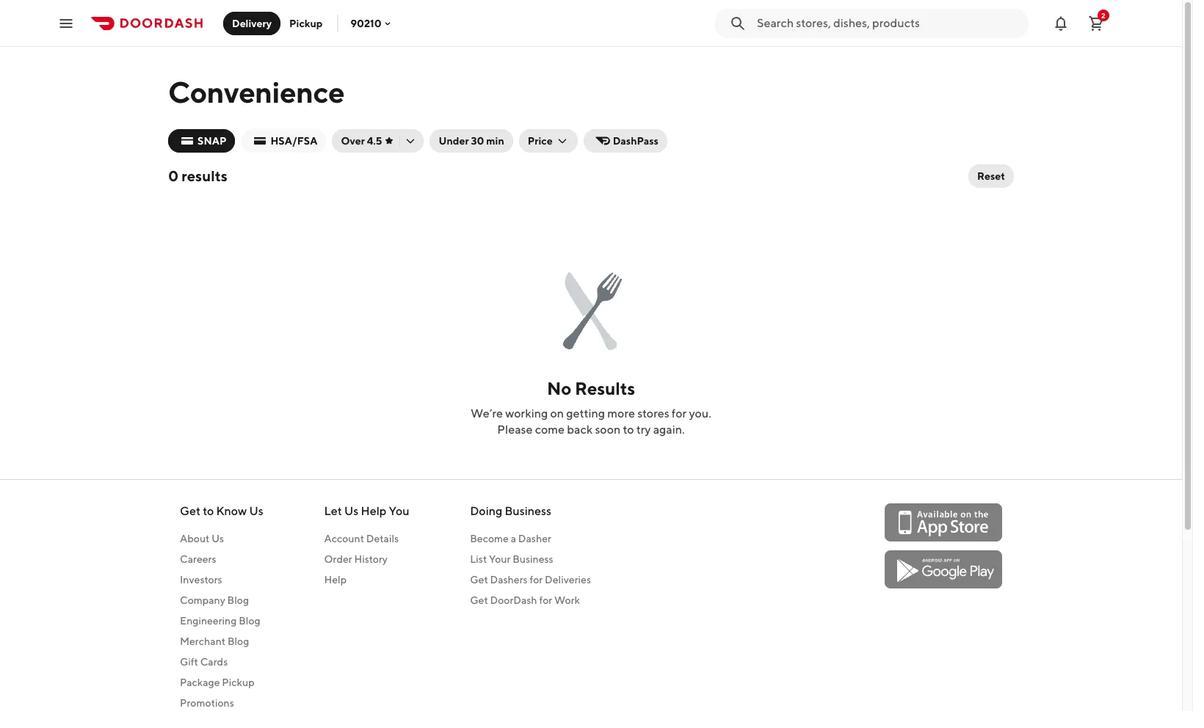 Task type: vqa. For each thing, say whether or not it's contained in the screenshot.
We're
yes



Task type: describe. For each thing, give the bounding box(es) containing it.
become a dasher link
[[470, 532, 591, 546]]

gift cards
[[180, 656, 228, 668]]

get dashers for deliveries
[[470, 574, 591, 586]]

1 horizontal spatial help
[[361, 504, 387, 518]]

deliveries
[[545, 574, 591, 586]]

list your business link
[[470, 552, 591, 567]]

account details link
[[324, 532, 409, 546]]

about us
[[180, 533, 224, 545]]

over
[[341, 135, 365, 147]]

list
[[470, 554, 487, 565]]

gift
[[180, 656, 198, 668]]

getting
[[566, 407, 605, 421]]

promotions
[[180, 698, 234, 709]]

min
[[486, 135, 504, 147]]

work
[[554, 595, 580, 607]]

again.
[[653, 423, 685, 437]]

us for let us help you
[[344, 504, 359, 518]]

soon
[[595, 423, 621, 437]]

a
[[511, 533, 516, 545]]

company
[[180, 595, 225, 607]]

get doordash for work link
[[470, 593, 591, 608]]

snap button
[[168, 129, 235, 153]]

engineering blog link
[[180, 614, 263, 629]]

notification bell image
[[1052, 14, 1070, 32]]

list your business
[[470, 554, 553, 565]]

investors link
[[180, 573, 263, 587]]

us for about us
[[212, 533, 224, 545]]

hsa/fsa
[[271, 135, 318, 147]]

get doordash for work
[[470, 595, 580, 607]]

snap
[[198, 135, 226, 147]]

0 vertical spatial business
[[505, 504, 551, 518]]

company blog
[[180, 595, 249, 607]]

careers link
[[180, 552, 263, 567]]

hsa/fsa button
[[241, 129, 326, 153]]

Store search: begin typing to search for stores available on DoorDash text field
[[757, 15, 1020, 31]]

under 30 min
[[439, 135, 504, 147]]

merchant blog link
[[180, 634, 263, 649]]

engineering blog
[[180, 615, 260, 627]]

get dashers for deliveries link
[[470, 573, 591, 587]]

over 4.5 button
[[332, 129, 424, 153]]

promotions link
[[180, 696, 263, 711]]

order history
[[324, 554, 388, 565]]

account details
[[324, 533, 399, 545]]

dashpass
[[613, 135, 659, 147]]

90210 button
[[351, 17, 393, 29]]

results
[[182, 167, 228, 184]]

stores
[[637, 407, 669, 421]]

careers
[[180, 554, 216, 565]]

doing
[[470, 504, 502, 518]]

details
[[366, 533, 399, 545]]

please
[[497, 423, 533, 437]]

working
[[505, 407, 548, 421]]

for inside we're working on getting more stores for you. please come back soon to try again.
[[672, 407, 687, 421]]

try
[[636, 423, 651, 437]]

2 button
[[1082, 8, 1111, 38]]

you.
[[689, 407, 711, 421]]

engineering
[[180, 615, 237, 627]]

merchant
[[180, 636, 225, 648]]

1 vertical spatial business
[[513, 554, 553, 565]]

come
[[535, 423, 565, 437]]

2
[[1101, 11, 1106, 19]]

dasher
[[518, 533, 551, 545]]

about us link
[[180, 532, 263, 546]]

order history link
[[324, 552, 409, 567]]

you
[[389, 504, 409, 518]]

we're working on getting more stores for you. please come back soon to try again.
[[471, 407, 711, 437]]

dashpass button
[[583, 129, 667, 153]]

to inside we're working on getting more stores for you. please come back soon to try again.
[[623, 423, 634, 437]]

blog for merchant blog
[[228, 636, 249, 648]]

price
[[528, 135, 553, 147]]

merchant blog
[[180, 636, 249, 648]]

we're
[[471, 407, 503, 421]]

over 4.5
[[341, 135, 382, 147]]

pickup button
[[281, 11, 331, 35]]



Task type: locate. For each thing, give the bounding box(es) containing it.
dashers
[[490, 574, 528, 586]]

0 vertical spatial blog
[[227, 595, 249, 607]]

help left you
[[361, 504, 387, 518]]

for for deliveries
[[530, 574, 543, 586]]

doordash
[[490, 595, 537, 607]]

company blog link
[[180, 593, 263, 608]]

4.5
[[367, 135, 382, 147]]

blog down investors link
[[227, 595, 249, 607]]

price button
[[519, 129, 578, 153]]

blog up gift cards 'link'
[[228, 636, 249, 648]]

doing business
[[470, 504, 551, 518]]

for for work
[[539, 595, 552, 607]]

let us help you
[[324, 504, 409, 518]]

pickup
[[289, 17, 323, 29], [222, 677, 254, 689]]

get up about at the bottom left
[[180, 504, 200, 518]]

0 vertical spatial to
[[623, 423, 634, 437]]

history
[[354, 554, 388, 565]]

on
[[550, 407, 564, 421]]

us right know in the bottom left of the page
[[249, 504, 263, 518]]

under 30 min button
[[430, 129, 513, 153]]

delivery
[[232, 17, 272, 29]]

blog for company blog
[[227, 595, 249, 607]]

get
[[180, 504, 200, 518], [470, 574, 488, 586], [470, 595, 488, 607]]

get to know us
[[180, 504, 263, 518]]

0 horizontal spatial us
[[212, 533, 224, 545]]

help down order
[[324, 574, 347, 586]]

for
[[672, 407, 687, 421], [530, 574, 543, 586], [539, 595, 552, 607]]

for down list your business link
[[530, 574, 543, 586]]

0 vertical spatial help
[[361, 504, 387, 518]]

us up careers link
[[212, 533, 224, 545]]

back
[[567, 423, 593, 437]]

no results
[[547, 378, 635, 399]]

pickup up promotions link on the left bottom of the page
[[222, 677, 254, 689]]

help
[[361, 504, 387, 518], [324, 574, 347, 586]]

90210
[[351, 17, 382, 29]]

know
[[216, 504, 247, 518]]

2 vertical spatial for
[[539, 595, 552, 607]]

3 items, open order cart image
[[1087, 14, 1105, 32]]

to
[[623, 423, 634, 437], [203, 504, 214, 518]]

pickup right delivery
[[289, 17, 323, 29]]

0 horizontal spatial pickup
[[222, 677, 254, 689]]

1 horizontal spatial us
[[249, 504, 263, 518]]

gift cards link
[[180, 655, 263, 670]]

account
[[324, 533, 364, 545]]

get down "list"
[[470, 574, 488, 586]]

1 vertical spatial to
[[203, 504, 214, 518]]

under
[[439, 135, 469, 147]]

package pickup
[[180, 677, 254, 689]]

1 vertical spatial help
[[324, 574, 347, 586]]

convenience
[[168, 75, 344, 109]]

package pickup link
[[180, 676, 263, 690]]

1 vertical spatial pickup
[[222, 677, 254, 689]]

2 horizontal spatial us
[[344, 504, 359, 518]]

your
[[489, 554, 511, 565]]

cards
[[200, 656, 228, 668]]

1 vertical spatial blog
[[239, 615, 260, 627]]

0 horizontal spatial help
[[324, 574, 347, 586]]

1 vertical spatial for
[[530, 574, 543, 586]]

us right let
[[344, 504, 359, 518]]

1 horizontal spatial to
[[623, 423, 634, 437]]

about
[[180, 533, 210, 545]]

blog for engineering blog
[[239, 615, 260, 627]]

reset
[[977, 170, 1005, 182]]

for up the again. at the bottom of page
[[672, 407, 687, 421]]

get for get to know us
[[180, 504, 200, 518]]

let
[[324, 504, 342, 518]]

1 vertical spatial get
[[470, 574, 488, 586]]

to left try at the bottom
[[623, 423, 634, 437]]

get for get doordash for work
[[470, 595, 488, 607]]

help link
[[324, 573, 409, 587]]

to left know in the bottom left of the page
[[203, 504, 214, 518]]

blog down company blog link
[[239, 615, 260, 627]]

0 vertical spatial pickup
[[289, 17, 323, 29]]

no
[[547, 378, 571, 399]]

blog
[[227, 595, 249, 607], [239, 615, 260, 627], [228, 636, 249, 648]]

open menu image
[[57, 14, 75, 32]]

2 vertical spatial blog
[[228, 636, 249, 648]]

investors
[[180, 574, 222, 586]]

package
[[180, 677, 220, 689]]

results
[[575, 378, 635, 399]]

0 results
[[168, 167, 228, 184]]

business up become a dasher "link"
[[505, 504, 551, 518]]

pickup inside button
[[289, 17, 323, 29]]

no results image
[[538, 259, 644, 365]]

become
[[470, 533, 509, 545]]

business down 'dasher'
[[513, 554, 553, 565]]

1 horizontal spatial pickup
[[289, 17, 323, 29]]

more
[[607, 407, 635, 421]]

0
[[168, 167, 179, 184]]

get for get dashers for deliveries
[[470, 574, 488, 586]]

for left work
[[539, 595, 552, 607]]

order
[[324, 554, 352, 565]]

0 vertical spatial get
[[180, 504, 200, 518]]

30
[[471, 135, 484, 147]]

us
[[249, 504, 263, 518], [344, 504, 359, 518], [212, 533, 224, 545]]

0 horizontal spatial to
[[203, 504, 214, 518]]

2 vertical spatial get
[[470, 595, 488, 607]]

delivery button
[[223, 11, 281, 35]]

get left doordash
[[470, 595, 488, 607]]

reset button
[[969, 164, 1014, 188]]

become a dasher
[[470, 533, 551, 545]]

0 vertical spatial for
[[672, 407, 687, 421]]



